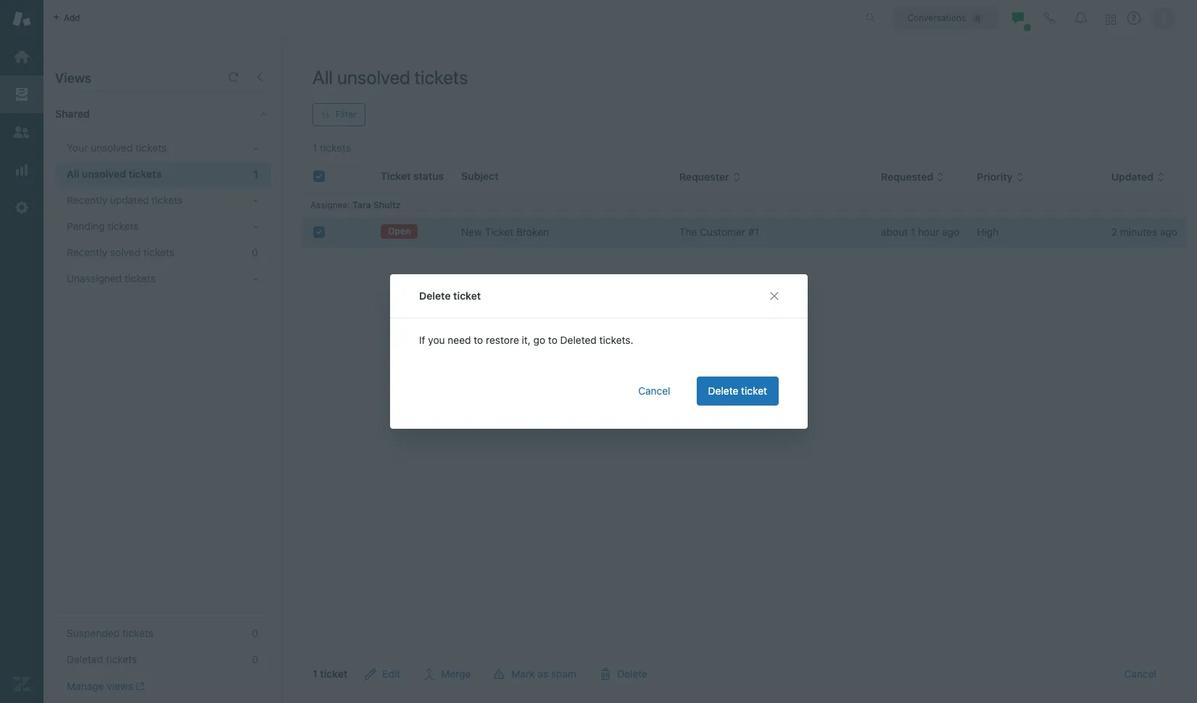 Task type: vqa. For each thing, say whether or not it's contained in the screenshot.
second Recently from the bottom
yes



Task type: describe. For each thing, give the bounding box(es) containing it.
row inside the now showing 1 tickets region
[[302, 217, 1187, 247]]

views
[[107, 680, 133, 692]]

views
[[55, 70, 91, 86]]

suspended
[[67, 627, 120, 639]]

assignee: tara shultz
[[311, 200, 401, 210]]

1 ticket
[[313, 667, 348, 680]]

0 vertical spatial unsolved
[[337, 66, 411, 88]]

mark as spam button
[[483, 659, 589, 689]]

priority button
[[978, 171, 1025, 184]]

close modal image
[[769, 290, 780, 302]]

if
[[419, 334, 425, 346]]

now showing 1 tickets region
[[284, 155, 1198, 703]]

0 for suspended tickets
[[252, 627, 258, 639]]

go
[[533, 334, 545, 346]]

collapse views pane image
[[254, 71, 266, 83]]

shultz
[[374, 200, 401, 210]]

delete button
[[589, 659, 659, 689]]

pending
[[67, 220, 105, 232]]

requester button
[[680, 171, 741, 184]]

restore
[[486, 334, 519, 346]]

pending tickets
[[67, 220, 139, 232]]

the
[[680, 226, 698, 238]]

shared button
[[44, 92, 244, 136]]

manage views link
[[67, 680, 144, 693]]

the customer #1
[[680, 226, 760, 238]]

reporting image
[[12, 160, 31, 179]]

your unsolved tickets
[[67, 141, 167, 154]]

mark
[[512, 667, 535, 680]]

new
[[462, 226, 482, 238]]

high
[[978, 226, 999, 238]]

1 for 1
[[253, 168, 258, 180]]

0 for deleted tickets
[[252, 653, 258, 665]]

deleted tickets
[[67, 653, 137, 665]]

0 for recently solved tickets
[[252, 246, 258, 258]]

solved
[[110, 246, 141, 258]]

conversations
[[908, 12, 967, 23]]

2 ago from the left
[[1161, 226, 1178, 238]]

0 vertical spatial delete
[[419, 289, 451, 302]]

cancel button inside delete ticket "dialog"
[[627, 377, 682, 406]]

unsolved for -
[[91, 141, 133, 154]]

it,
[[522, 334, 531, 346]]

ticket inside region
[[320, 667, 348, 680]]

cancel inside delete ticket "dialog"
[[638, 385, 670, 397]]

updated
[[110, 194, 149, 206]]

tickets.
[[599, 334, 633, 346]]

1 horizontal spatial all
[[313, 66, 333, 88]]

delete ticket button
[[697, 377, 779, 406]]

1 to from the left
[[474, 334, 483, 346]]

manage
[[67, 680, 104, 692]]

shared
[[55, 107, 90, 120]]

spam
[[551, 667, 577, 680]]

need
[[448, 334, 471, 346]]

new ticket broken
[[462, 226, 549, 238]]

recently updated tickets
[[67, 194, 183, 206]]

conversations button
[[892, 6, 1000, 29]]

edit
[[383, 667, 401, 680]]

delete ticket dialog
[[390, 274, 808, 429]]

suspended tickets
[[67, 627, 154, 639]]

refresh views pane image
[[228, 71, 239, 83]]

shared heading
[[44, 92, 283, 136]]

delete inside delete button
[[618, 667, 648, 680]]

get help image
[[1128, 12, 1141, 25]]

zendesk products image
[[1106, 14, 1117, 24]]

0 vertical spatial delete ticket
[[419, 289, 481, 302]]



Task type: locate. For each thing, give the bounding box(es) containing it.
recently up pending
[[67, 194, 107, 206]]

customer
[[700, 226, 746, 238]]

1 vertical spatial 0
[[252, 627, 258, 639]]

1 vertical spatial all unsolved tickets
[[67, 168, 162, 180]]

ago
[[943, 226, 960, 238], [1161, 226, 1178, 238]]

- for pending tickets
[[254, 220, 258, 232]]

unsolved for 1
[[82, 168, 126, 180]]

about 1 hour ago
[[882, 226, 960, 238]]

0 horizontal spatial 1
[[253, 168, 258, 180]]

1 horizontal spatial to
[[548, 334, 557, 346]]

merge button
[[412, 659, 483, 689]]

1 horizontal spatial all unsolved tickets
[[313, 66, 468, 88]]

1 vertical spatial all
[[67, 168, 79, 180]]

mark as spam
[[512, 667, 577, 680]]

requested
[[882, 171, 934, 183]]

ticket
[[485, 226, 514, 238]]

recently for recently updated tickets
[[67, 194, 107, 206]]

2 vertical spatial 1
[[313, 667, 318, 680]]

delete inside delete ticket button
[[708, 385, 739, 397]]

0
[[252, 246, 258, 258], [252, 627, 258, 639], [252, 653, 258, 665]]

0 horizontal spatial ticket
[[320, 667, 348, 680]]

2 horizontal spatial delete
[[708, 385, 739, 397]]

requester
[[680, 171, 730, 183]]

1 vertical spatial ticket
[[741, 385, 767, 397]]

0 horizontal spatial cancel
[[638, 385, 670, 397]]

0 vertical spatial ticket
[[453, 289, 481, 302]]

1 horizontal spatial ago
[[1161, 226, 1178, 238]]

1 horizontal spatial deleted
[[560, 334, 597, 346]]

0 horizontal spatial all
[[67, 168, 79, 180]]

- for your unsolved tickets
[[254, 141, 258, 154]]

deleted left tickets.
[[560, 334, 597, 346]]

2 horizontal spatial 1
[[911, 226, 916, 238]]

1 horizontal spatial delete ticket
[[708, 385, 767, 397]]

open
[[388, 226, 411, 237]]

minutes
[[1121, 226, 1158, 238]]

2 recently from the top
[[67, 246, 107, 258]]

if you need to restore it, go to deleted tickets.
[[419, 334, 633, 346]]

customers image
[[12, 123, 31, 141]]

delete
[[419, 289, 451, 302], [708, 385, 739, 397], [618, 667, 648, 680]]

0 horizontal spatial delete ticket
[[419, 289, 481, 302]]

- for recently updated tickets
[[254, 194, 258, 206]]

all unsolved tickets
[[313, 66, 468, 88], [67, 168, 162, 180]]

1 horizontal spatial delete
[[618, 667, 648, 680]]

zendesk support image
[[12, 9, 31, 28]]

unassigned tickets
[[67, 272, 156, 284]]

as
[[538, 667, 549, 680]]

1 ago from the left
[[943, 226, 960, 238]]

unassigned
[[67, 272, 122, 284]]

0 horizontal spatial to
[[474, 334, 483, 346]]

#1
[[749, 226, 760, 238]]

row
[[302, 217, 1187, 247]]

requested button
[[882, 171, 946, 184]]

0 horizontal spatial delete
[[419, 289, 451, 302]]

(opens in a new tab) image
[[133, 682, 144, 691]]

0 vertical spatial all
[[313, 66, 333, 88]]

views image
[[12, 85, 31, 104]]

cancel button
[[627, 377, 682, 406], [1113, 659, 1169, 689]]

recently solved tickets
[[67, 246, 175, 258]]

0 vertical spatial deleted
[[560, 334, 597, 346]]

2
[[1112, 226, 1118, 238]]

deleted up the manage
[[67, 653, 103, 665]]

0 vertical spatial cancel
[[638, 385, 670, 397]]

1 for 1 ticket
[[313, 667, 318, 680]]

1 - from the top
[[254, 141, 258, 154]]

2 0 from the top
[[252, 627, 258, 639]]

get started image
[[12, 47, 31, 66]]

1 vertical spatial 1
[[911, 226, 916, 238]]

about
[[882, 226, 908, 238]]

0 horizontal spatial all unsolved tickets
[[67, 168, 162, 180]]

new ticket broken link
[[462, 225, 549, 239]]

admin image
[[12, 198, 31, 217]]

zendesk image
[[12, 675, 31, 694]]

manage views
[[67, 680, 133, 692]]

1 vertical spatial deleted
[[67, 653, 103, 665]]

1 0 from the top
[[252, 246, 258, 258]]

0 horizontal spatial ago
[[943, 226, 960, 238]]

all right collapse views pane image
[[313, 66, 333, 88]]

to right go
[[548, 334, 557, 346]]

cancel inside the now showing 1 tickets region
[[1125, 667, 1157, 680]]

updated
[[1112, 171, 1154, 183]]

broken
[[517, 226, 549, 238]]

all down "your"
[[67, 168, 79, 180]]

2 vertical spatial delete
[[618, 667, 648, 680]]

you
[[428, 334, 445, 346]]

merge
[[441, 667, 471, 680]]

ticket
[[453, 289, 481, 302], [741, 385, 767, 397], [320, 667, 348, 680]]

1 horizontal spatial 1
[[313, 667, 318, 680]]

-
[[254, 141, 258, 154], [254, 194, 258, 206], [254, 220, 258, 232], [254, 272, 258, 284]]

2 horizontal spatial ticket
[[741, 385, 767, 397]]

1 vertical spatial cancel
[[1125, 667, 1157, 680]]

to right need
[[474, 334, 483, 346]]

2 minutes ago
[[1112, 226, 1178, 238]]

1 vertical spatial delete ticket
[[708, 385, 767, 397]]

1 vertical spatial recently
[[67, 246, 107, 258]]

1 horizontal spatial cancel
[[1125, 667, 1157, 680]]

row containing new ticket broken
[[302, 217, 1187, 247]]

deleted
[[560, 334, 597, 346], [67, 653, 103, 665]]

deleted inside delete ticket "dialog"
[[560, 334, 597, 346]]

recently down pending
[[67, 246, 107, 258]]

your
[[67, 141, 88, 154]]

delete ticket inside button
[[708, 385, 767, 397]]

ago right minutes
[[1161, 226, 1178, 238]]

0 vertical spatial recently
[[67, 194, 107, 206]]

0 vertical spatial 1
[[253, 168, 258, 180]]

updated button
[[1112, 171, 1166, 184]]

edit button
[[354, 659, 412, 689]]

all
[[313, 66, 333, 88], [67, 168, 79, 180]]

unsolved
[[337, 66, 411, 88], [91, 141, 133, 154], [82, 168, 126, 180]]

0 horizontal spatial cancel button
[[627, 377, 682, 406]]

to
[[474, 334, 483, 346], [548, 334, 557, 346]]

tickets
[[415, 66, 468, 88], [136, 141, 167, 154], [129, 168, 162, 180], [152, 194, 183, 206], [108, 220, 139, 232], [143, 246, 175, 258], [125, 272, 156, 284], [122, 627, 154, 639], [106, 653, 137, 665]]

hour
[[919, 226, 940, 238]]

assignee:
[[311, 200, 350, 210]]

1 horizontal spatial cancel button
[[1113, 659, 1169, 689]]

3 - from the top
[[254, 220, 258, 232]]

delete ticket
[[419, 289, 481, 302], [708, 385, 767, 397]]

tara
[[353, 200, 371, 210]]

priority
[[978, 171, 1013, 183]]

0 horizontal spatial deleted
[[67, 653, 103, 665]]

cancel
[[638, 385, 670, 397], [1125, 667, 1157, 680]]

2 - from the top
[[254, 194, 258, 206]]

recently for recently solved tickets
[[67, 246, 107, 258]]

subject
[[462, 170, 499, 182]]

recently
[[67, 194, 107, 206], [67, 246, 107, 258]]

3 0 from the top
[[252, 653, 258, 665]]

0 vertical spatial all unsolved tickets
[[313, 66, 468, 88]]

2 vertical spatial unsolved
[[82, 168, 126, 180]]

2 to from the left
[[548, 334, 557, 346]]

1 horizontal spatial ticket
[[453, 289, 481, 302]]

1 recently from the top
[[67, 194, 107, 206]]

- for unassigned tickets
[[254, 272, 258, 284]]

2 vertical spatial ticket
[[320, 667, 348, 680]]

4 - from the top
[[254, 272, 258, 284]]

2 vertical spatial 0
[[252, 653, 258, 665]]

0 vertical spatial 0
[[252, 246, 258, 258]]

ago right hour in the top of the page
[[943, 226, 960, 238]]

1 vertical spatial cancel button
[[1113, 659, 1169, 689]]

1 vertical spatial delete
[[708, 385, 739, 397]]

main element
[[0, 0, 44, 703]]

0 vertical spatial cancel button
[[627, 377, 682, 406]]

1
[[253, 168, 258, 180], [911, 226, 916, 238], [313, 667, 318, 680]]

ticket inside button
[[741, 385, 767, 397]]

1 vertical spatial unsolved
[[91, 141, 133, 154]]



